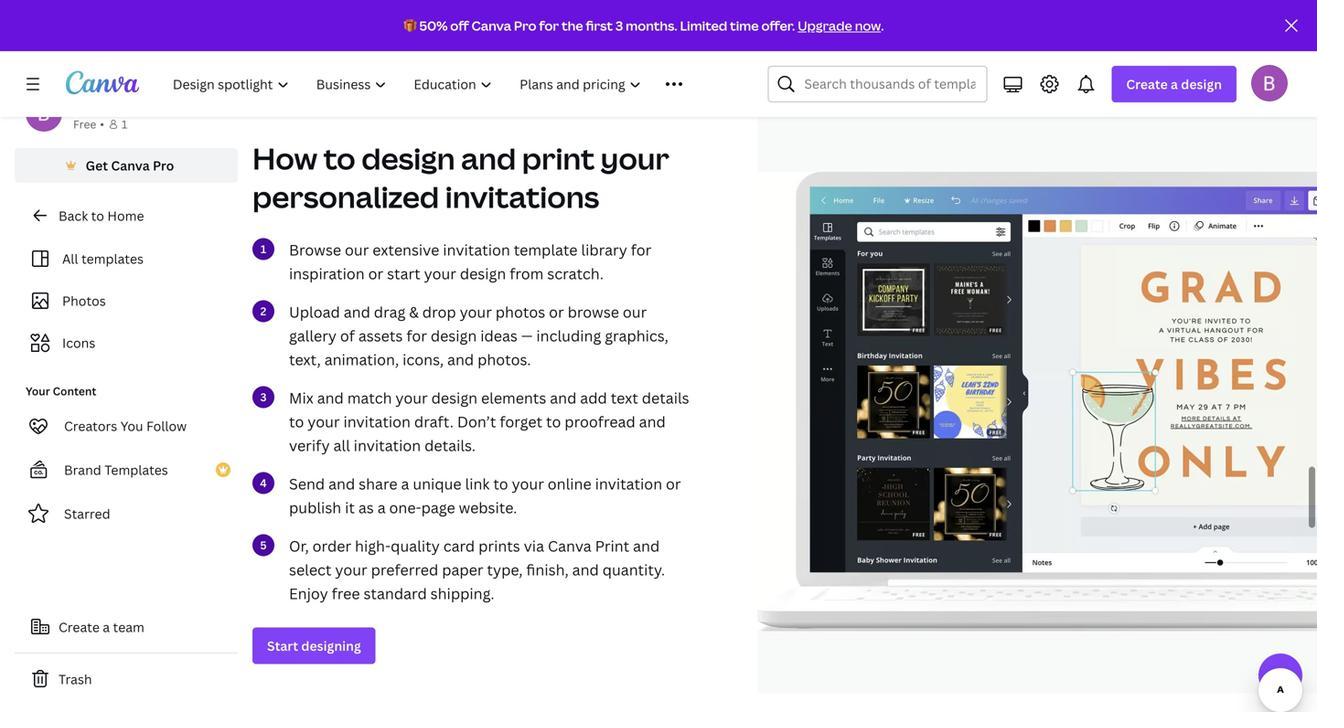 Task type: describe. For each thing, give the bounding box(es) containing it.
extensive
[[373, 240, 440, 260]]

to inside how to design and print your personalized invitations
[[324, 138, 356, 178]]

brand templates
[[64, 462, 168, 479]]

your up "verify"
[[308, 412, 340, 432]]

your inside browse our extensive invitation template library for inspiration or start your design from scratch.
[[424, 264, 457, 284]]

to down mix
[[289, 412, 304, 432]]

free
[[332, 584, 360, 604]]

templates
[[105, 462, 168, 479]]

invitations
[[445, 177, 600, 217]]

match
[[347, 388, 392, 408]]

.
[[881, 17, 884, 34]]

your inside 'or, order high-quality card prints via canva print and select your preferred paper type, finish, and quantity. enjoy free standard shipping.'
[[335, 560, 368, 580]]

your up draft.
[[396, 388, 428, 408]]

preferred
[[371, 560, 439, 580]]

get
[[86, 157, 108, 174]]

quality
[[391, 537, 440, 556]]

browse
[[289, 240, 341, 260]]

and right mix
[[317, 388, 344, 408]]

start designing link
[[253, 628, 376, 665]]

back
[[59, 207, 88, 225]]

invitation up share
[[354, 436, 421, 456]]

select
[[289, 560, 332, 580]]

a inside dropdown button
[[1171, 75, 1179, 93]]

—
[[521, 326, 533, 346]]

brand templates link
[[15, 452, 238, 489]]

designing
[[301, 638, 361, 655]]

quantity.
[[603, 560, 665, 580]]

a inside button
[[103, 619, 110, 636]]

back to home link
[[15, 198, 238, 234]]

website.
[[459, 498, 517, 518]]

text
[[611, 388, 639, 408]]

icons link
[[26, 326, 227, 361]]

scratch.
[[547, 264, 604, 284]]

your content
[[26, 384, 96, 399]]

all
[[62, 250, 78, 268]]

browse our extensive invitation template library for inspiration or start your design from scratch.
[[289, 240, 652, 284]]

icons
[[62, 334, 95, 352]]

create a team
[[59, 619, 144, 636]]

ideas
[[481, 326, 518, 346]]

browse
[[568, 302, 619, 322]]

our inside browse our extensive invitation template library for inspiration or start your design from scratch.
[[345, 240, 369, 260]]

how to design and print your personalized invitations
[[253, 138, 670, 217]]

how to design and print your personalized invitations image
[[758, 172, 1318, 632]]

drag
[[374, 302, 406, 322]]

assets
[[359, 326, 403, 346]]

0 vertical spatial pro
[[514, 17, 537, 34]]

paper
[[442, 560, 484, 580]]

you
[[121, 418, 143, 435]]

all
[[334, 436, 350, 456]]

mix
[[289, 388, 314, 408]]

link
[[465, 474, 490, 494]]

how
[[253, 138, 318, 178]]

photos
[[62, 292, 106, 310]]

get canva pro button
[[15, 148, 238, 183]]

•
[[100, 117, 104, 132]]

draft.
[[414, 412, 454, 432]]

follow
[[146, 418, 187, 435]]

brand
[[64, 462, 101, 479]]

months.
[[626, 17, 678, 34]]

unique
[[413, 474, 462, 494]]

Search search field
[[805, 67, 976, 102]]

high-
[[355, 537, 391, 556]]

offer.
[[762, 17, 796, 34]]

add
[[580, 388, 607, 408]]

mix and match your design elements and add text details to your invitation draft. don't forget to proofread and verify all invitation details.
[[289, 388, 690, 456]]

invitation inside send and share a unique link to your online invitation or publish it as a one-page website.
[[595, 474, 663, 494]]

to right back
[[91, 207, 104, 225]]

&
[[409, 302, 419, 322]]

starred
[[64, 506, 110, 523]]

get canva pro
[[86, 157, 174, 174]]

or inside browse our extensive invitation template library for inspiration or start your design from scratch.
[[368, 264, 384, 284]]

🎁 50% off canva pro for the first 3 months. limited time offer. upgrade now .
[[404, 17, 884, 34]]

starred link
[[15, 496, 238, 533]]

your inside upload and drag & drop your photos or browse our gallery of assets for design ideas — including graphics, text, animation, icons, and photos.
[[460, 302, 492, 322]]

publish
[[289, 498, 342, 518]]

or, order high-quality card prints via canva print and select your preferred paper type, finish, and quantity. enjoy free standard shipping.
[[289, 537, 665, 604]]

limited
[[680, 17, 728, 34]]

creators
[[64, 418, 117, 435]]

your inside send and share a unique link to your online invitation or publish it as a one-page website.
[[512, 474, 544, 494]]

upgrade now button
[[798, 17, 881, 34]]

creators you follow link
[[15, 408, 238, 445]]



Task type: vqa. For each thing, say whether or not it's contained in the screenshot.
Print
yes



Task type: locate. For each thing, give the bounding box(es) containing it.
send
[[289, 474, 325, 494]]

finish,
[[527, 560, 569, 580]]

back to home
[[59, 207, 144, 225]]

1 horizontal spatial create
[[1127, 75, 1168, 93]]

your left online
[[512, 474, 544, 494]]

print
[[595, 537, 630, 556]]

and up "it"
[[329, 474, 355, 494]]

canva right get
[[111, 157, 150, 174]]

2 horizontal spatial canva
[[548, 537, 592, 556]]

online
[[548, 474, 592, 494]]

your right start
[[424, 264, 457, 284]]

pro up "back to home" link at the top
[[153, 157, 174, 174]]

and left print
[[461, 138, 516, 178]]

our up inspiration
[[345, 240, 369, 260]]

start
[[267, 638, 298, 655]]

details
[[642, 388, 690, 408]]

now
[[855, 17, 881, 34]]

2 horizontal spatial for
[[631, 240, 652, 260]]

send and share a unique link to your online invitation or publish it as a one-page website.
[[289, 474, 681, 518]]

your right print
[[601, 138, 670, 178]]

our inside upload and drag & drop your photos or browse our gallery of assets for design ideas — including graphics, text, animation, icons, and photos.
[[623, 302, 647, 322]]

2 vertical spatial or
[[666, 474, 681, 494]]

type,
[[487, 560, 523, 580]]

canva inside 'or, order high-quality card prints via canva print and select your preferred paper type, finish, and quantity. enjoy free standard shipping.'
[[548, 537, 592, 556]]

and down 'details'
[[639, 412, 666, 432]]

your
[[601, 138, 670, 178], [424, 264, 457, 284], [460, 302, 492, 322], [396, 388, 428, 408], [308, 412, 340, 432], [512, 474, 544, 494], [335, 560, 368, 580]]

1 vertical spatial canva
[[111, 157, 150, 174]]

one-
[[389, 498, 421, 518]]

details.
[[425, 436, 476, 456]]

upgrade
[[798, 17, 853, 34]]

invitation up from
[[443, 240, 510, 260]]

the
[[562, 17, 583, 34]]

your up free
[[335, 560, 368, 580]]

create inside create a design dropdown button
[[1127, 75, 1168, 93]]

order
[[313, 537, 351, 556]]

for right library on the left of page
[[631, 240, 652, 260]]

card
[[444, 537, 475, 556]]

page
[[421, 498, 455, 518]]

your up the ideas
[[460, 302, 492, 322]]

0 horizontal spatial canva
[[111, 157, 150, 174]]

and inside how to design and print your personalized invitations
[[461, 138, 516, 178]]

invitation inside browse our extensive invitation template library for inspiration or start your design from scratch.
[[443, 240, 510, 260]]

standard
[[364, 584, 427, 604]]

1 horizontal spatial or
[[549, 302, 564, 322]]

and up of
[[344, 302, 371, 322]]

free
[[73, 117, 96, 132]]

from
[[510, 264, 544, 284]]

2 vertical spatial for
[[407, 326, 427, 346]]

as
[[359, 498, 374, 518]]

🎁
[[404, 17, 417, 34]]

create
[[1127, 75, 1168, 93], [59, 619, 100, 636]]

your
[[26, 384, 50, 399]]

0 horizontal spatial create
[[59, 619, 100, 636]]

to right how in the left of the page
[[324, 138, 356, 178]]

pro left the
[[514, 17, 537, 34]]

1 horizontal spatial canva
[[472, 17, 512, 34]]

photos
[[496, 302, 546, 322]]

2 horizontal spatial or
[[666, 474, 681, 494]]

canva inside button
[[111, 157, 150, 174]]

1 horizontal spatial our
[[623, 302, 647, 322]]

1 vertical spatial create
[[59, 619, 100, 636]]

50%
[[420, 17, 448, 34]]

0 vertical spatial or
[[368, 264, 384, 284]]

for left the
[[539, 17, 559, 34]]

all templates link
[[26, 242, 227, 276]]

trash link
[[15, 662, 238, 698]]

and up 'quantity.'
[[633, 537, 660, 556]]

0 horizontal spatial or
[[368, 264, 384, 284]]

and inside send and share a unique link to your online invitation or publish it as a one-page website.
[[329, 474, 355, 494]]

to
[[324, 138, 356, 178], [91, 207, 104, 225], [289, 412, 304, 432], [546, 412, 561, 432], [494, 474, 508, 494]]

0 vertical spatial create
[[1127, 75, 1168, 93]]

canva right off
[[472, 17, 512, 34]]

drop
[[423, 302, 456, 322]]

create for create a design
[[1127, 75, 1168, 93]]

1 vertical spatial pro
[[153, 157, 174, 174]]

bob builder image
[[1252, 65, 1288, 101]]

for inside browse our extensive invitation template library for inspiration or start your design from scratch.
[[631, 240, 652, 260]]

canva up finish,
[[548, 537, 592, 556]]

upload and drag & drop your photos or browse our gallery of assets for design ideas — including graphics, text, animation, icons, and photos.
[[289, 302, 669, 370]]

prints
[[479, 537, 520, 556]]

library
[[581, 240, 628, 260]]

create a design button
[[1112, 66, 1237, 102]]

invitation right online
[[595, 474, 663, 494]]

text,
[[289, 350, 321, 370]]

0 horizontal spatial our
[[345, 240, 369, 260]]

your inside how to design and print your personalized invitations
[[601, 138, 670, 178]]

personalized
[[253, 177, 439, 217]]

or inside send and share a unique link to your online invitation or publish it as a one-page website.
[[666, 474, 681, 494]]

to right forget
[[546, 412, 561, 432]]

forget
[[500, 412, 543, 432]]

and down the print
[[573, 560, 599, 580]]

icons,
[[403, 350, 444, 370]]

create a design
[[1127, 75, 1223, 93]]

0 vertical spatial for
[[539, 17, 559, 34]]

for inside upload and drag & drop your photos or browse our gallery of assets for design ideas — including graphics, text, animation, icons, and photos.
[[407, 326, 427, 346]]

start designing
[[267, 638, 361, 655]]

via
[[524, 537, 544, 556]]

2 vertical spatial canva
[[548, 537, 592, 556]]

and right "icons,"
[[447, 350, 474, 370]]

1
[[122, 117, 127, 132]]

0 vertical spatial our
[[345, 240, 369, 260]]

or down 'details'
[[666, 474, 681, 494]]

start
[[387, 264, 421, 284]]

design inside dropdown button
[[1182, 75, 1223, 93]]

upload
[[289, 302, 340, 322]]

1 horizontal spatial pro
[[514, 17, 537, 34]]

pro inside button
[[153, 157, 174, 174]]

1 vertical spatial or
[[549, 302, 564, 322]]

to right link
[[494, 474, 508, 494]]

animation,
[[325, 350, 399, 370]]

design inside upload and drag & drop your photos or browse our gallery of assets for design ideas — including graphics, text, animation, icons, and photos.
[[431, 326, 477, 346]]

1 horizontal spatial for
[[539, 17, 559, 34]]

create a team button
[[15, 609, 238, 646]]

or,
[[289, 537, 309, 556]]

1 vertical spatial for
[[631, 240, 652, 260]]

it
[[345, 498, 355, 518]]

create inside create a team button
[[59, 619, 100, 636]]

trash
[[59, 671, 92, 689]]

inspiration
[[289, 264, 365, 284]]

invitation down match
[[344, 412, 411, 432]]

time
[[730, 17, 759, 34]]

team
[[113, 619, 144, 636]]

canva
[[472, 17, 512, 34], [111, 157, 150, 174], [548, 537, 592, 556]]

and left add
[[550, 388, 577, 408]]

graphics,
[[605, 326, 669, 346]]

invitation
[[443, 240, 510, 260], [344, 412, 411, 432], [354, 436, 421, 456], [595, 474, 663, 494]]

or up including at the left top
[[549, 302, 564, 322]]

design inside browse our extensive invitation template library for inspiration or start your design from scratch.
[[460, 264, 506, 284]]

create for create a team
[[59, 619, 100, 636]]

creators you follow
[[64, 418, 187, 435]]

pro
[[514, 17, 537, 34], [153, 157, 174, 174]]

design inside mix and match your design elements and add text details to your invitation draft. don't forget to proofread and verify all invitation details.
[[432, 388, 478, 408]]

templates
[[81, 250, 144, 268]]

0 horizontal spatial pro
[[153, 157, 174, 174]]

0 horizontal spatial for
[[407, 326, 427, 346]]

design
[[1182, 75, 1223, 93], [362, 138, 455, 178], [460, 264, 506, 284], [431, 326, 477, 346], [432, 388, 478, 408]]

enjoy
[[289, 584, 328, 604]]

share
[[359, 474, 398, 494]]

1 vertical spatial our
[[623, 302, 647, 322]]

of
[[340, 326, 355, 346]]

None search field
[[768, 66, 988, 102]]

for down &
[[407, 326, 427, 346]]

proofread
[[565, 412, 636, 432]]

all templates
[[62, 250, 144, 268]]

print
[[522, 138, 595, 178]]

to inside send and share a unique link to your online invitation or publish it as a one-page website.
[[494, 474, 508, 494]]

or left start
[[368, 264, 384, 284]]

3
[[616, 17, 623, 34]]

content
[[53, 384, 96, 399]]

first
[[586, 17, 613, 34]]

template
[[514, 240, 578, 260]]

top level navigation element
[[161, 66, 724, 102], [161, 66, 724, 102]]

our up 'graphics,'
[[623, 302, 647, 322]]

design inside how to design and print your personalized invitations
[[362, 138, 455, 178]]

gallery
[[289, 326, 337, 346]]

shipping.
[[431, 584, 495, 604]]

or inside upload and drag & drop your photos or browse our gallery of assets for design ideas — including graphics, text, animation, icons, and photos.
[[549, 302, 564, 322]]

0 vertical spatial canva
[[472, 17, 512, 34]]

including
[[537, 326, 601, 346]]



